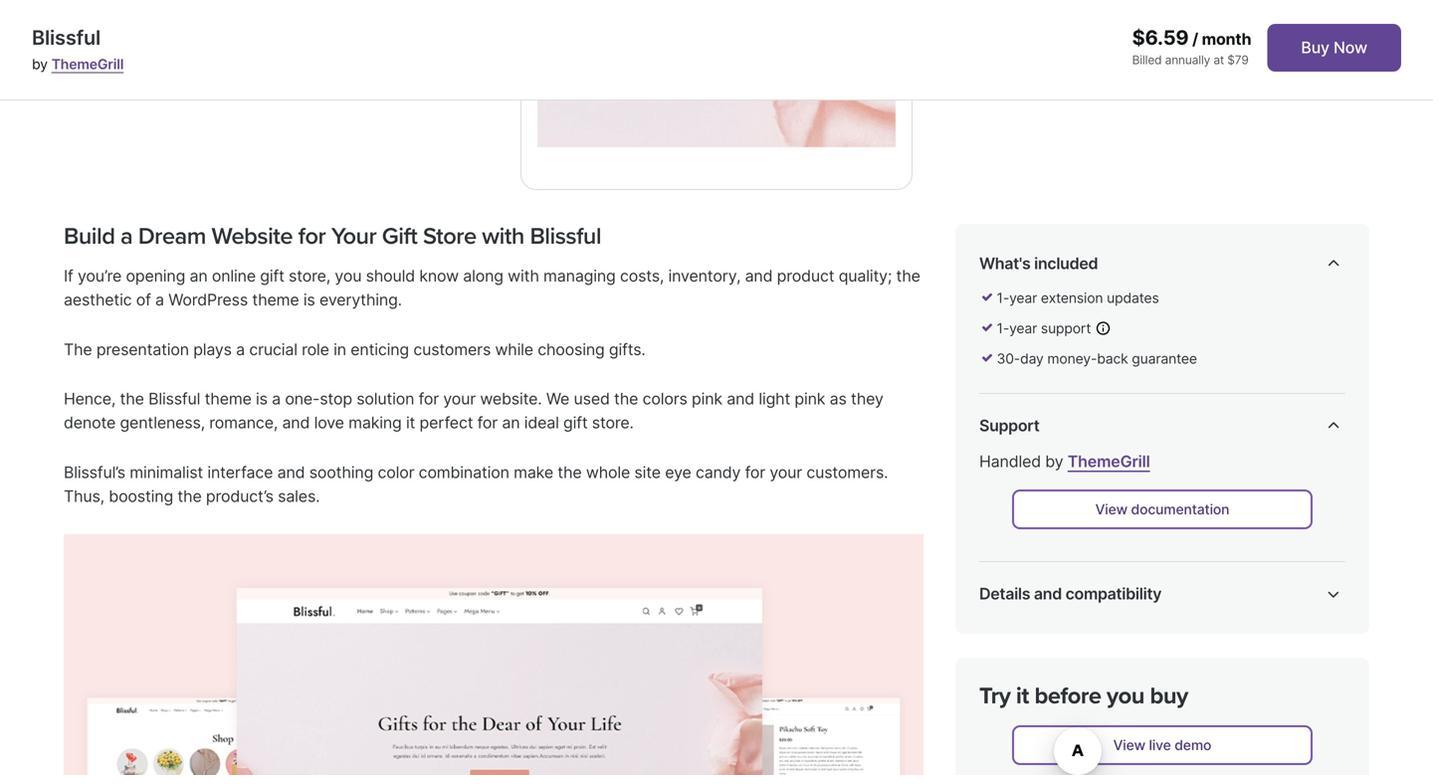 Task type: vqa. For each thing, say whether or not it's contained in the screenshot.
the ThemeGrill within the Blissful by ThemeGrill
yes



Task type: describe. For each thing, give the bounding box(es) containing it.
build
[[64, 222, 115, 250]]

stop
[[320, 389, 352, 409]]

sales.
[[278, 487, 320, 506]]

blissful inside hence, the blissful theme is a one-stop solution for your website. we used the colors pink and light pink as they denote gentleness, romance, and love making it perfect for an ideal gift store.
[[148, 389, 200, 409]]

plays
[[193, 340, 232, 359]]

in
[[334, 340, 346, 359]]

1 vertical spatial it
[[1016, 682, 1029, 710]]

denote
[[64, 413, 116, 433]]

gentleness,
[[120, 413, 205, 433]]

25
[[1182, 674, 1198, 691]]

quality;
[[839, 266, 892, 286]]

now
[[1334, 38, 1368, 57]]

themegrill link for handled by
[[1068, 452, 1151, 471]]

thus,
[[64, 487, 105, 506]]

online
[[212, 266, 256, 286]]

gifts
[[1178, 731, 1209, 748]]

buy
[[1302, 38, 1330, 57]]

dream
[[138, 222, 206, 250]]

support
[[1041, 320, 1091, 337]]

guarantee
[[1132, 350, 1198, 367]]

soothing
[[309, 463, 373, 482]]

we
[[546, 389, 570, 409]]

arts and crafts link
[[1119, 712, 1219, 729]]

blissful's minimalist interface and soothing color combination make the whole site eye candy for your customers. thus, boosting the product's sales.
[[64, 463, 888, 506]]

of
[[136, 290, 151, 310]]

gift inside hence, the blissful theme is a one-stop solution for your website. we used the colors pink and light pink as they denote gentleness, romance, and love making it perfect for an ideal gift store.
[[564, 413, 588, 433]]

if you're opening an online gift store, you should know along with managing costs, inventory, and product quality; the aesthetic of a wordpress theme is everything.
[[64, 266, 921, 310]]

details
[[980, 584, 1031, 604]]

if
[[64, 266, 73, 286]]

an inside hence, the blissful theme is a one-stop solution for your website. we used the colors pink and light pink as they denote gentleness, romance, and love making it perfect for an ideal gift store.
[[502, 413, 520, 433]]

a inside hence, the blissful theme is a one-stop solution for your website. we used the colors pink and light pink as they denote gentleness, romance, and love making it perfect for an ideal gift store.
[[272, 389, 281, 409]]

and down buy
[[1150, 712, 1175, 729]]

hence, the blissful theme is a one-stop solution for your website. we used the colors pink and light pink as they denote gentleness, romance, and love making it perfect for an ideal gift store.
[[64, 389, 884, 433]]

managing
[[544, 266, 616, 286]]

the
[[64, 340, 92, 359]]

1 vertical spatial ,
[[1195, 751, 1199, 768]]

/
[[1193, 29, 1199, 49]]

should
[[366, 266, 415, 286]]

the down "minimalist" at the bottom left of the page
[[178, 487, 202, 506]]

1-year extension updates
[[997, 290, 1159, 306]]

an inside 'if you're opening an online gift store, you should know along with managing costs, inventory, and product quality; the aesthetic of a wordpress theme is everything.'
[[190, 266, 208, 286]]

a inside 'if you're opening an online gift store, you should know along with managing costs, inventory, and product quality; the aesthetic of a wordpress theme is everything.'
[[155, 290, 164, 310]]

$79
[[1228, 53, 1249, 67]]

version
[[980, 635, 1030, 652]]

presentation
[[96, 340, 189, 359]]

what's
[[980, 254, 1031, 273]]

perfect
[[420, 413, 473, 433]]

ideal
[[524, 413, 559, 433]]

one-
[[285, 389, 320, 409]]

0 vertical spatial with
[[482, 222, 525, 250]]

buy
[[1150, 682, 1188, 710]]

solution
[[357, 389, 414, 409]]

responsive
[[1119, 751, 1195, 768]]

customers
[[413, 340, 491, 359]]

the up store.
[[614, 389, 638, 409]]

handled
[[980, 452, 1041, 471]]

role
[[302, 340, 329, 359]]

$6.59
[[1133, 25, 1189, 50]]

live
[[1149, 737, 1171, 754]]

billed
[[1133, 53, 1162, 67]]

view live demo
[[1114, 737, 1212, 754]]

09-
[[1159, 674, 1182, 691]]

arts
[[1119, 712, 1147, 729]]

1.0.3
[[1119, 635, 1148, 652]]

support
[[980, 416, 1040, 435]]

wordpress
[[168, 290, 248, 310]]

view live demo link
[[1012, 726, 1313, 766]]

0 vertical spatial themes
[[1266, 712, 1320, 729]]

updates
[[1107, 290, 1159, 306]]

product's
[[206, 487, 274, 506]]

choosing
[[538, 340, 605, 359]]

store,
[[289, 266, 331, 286]]

themes link
[[1203, 751, 1256, 768]]

arts and crafts , block themes flowers, gifts and collectibles responsive , themes
[[1119, 712, 1320, 768]]

block
[[1227, 712, 1263, 729]]

candy
[[696, 463, 741, 482]]

as
[[830, 389, 847, 409]]

it inside hence, the blissful theme is a one-stop solution for your website. we used the colors pink and light pink as they denote gentleness, romance, and love making it perfect for an ideal gift store.
[[406, 413, 415, 433]]

1-year support
[[997, 320, 1091, 337]]

chevron up image for handled by
[[1322, 414, 1346, 438]]

build a dream website for your gift store with blissful
[[64, 222, 601, 250]]

and down one- on the left of the page
[[282, 413, 310, 433]]

1 vertical spatial themes
[[1203, 751, 1256, 768]]

light
[[759, 389, 791, 409]]

day
[[1020, 350, 1044, 367]]

extra information image
[[1095, 321, 1111, 337]]

combination
[[419, 463, 509, 482]]

category
[[980, 712, 1041, 729]]

extension
[[1041, 290, 1103, 306]]

collectibles
[[1241, 731, 1318, 748]]

store
[[423, 222, 477, 250]]



Task type: locate. For each thing, give the bounding box(es) containing it.
opening
[[126, 266, 185, 286]]

try
[[980, 682, 1011, 710]]

your
[[443, 389, 476, 409], [770, 463, 802, 482]]

$6.59 / month billed annually at $79
[[1133, 25, 1252, 67]]

back
[[1097, 350, 1128, 367]]

view documentation link
[[1012, 490, 1313, 529]]

everything.
[[320, 290, 402, 310]]

year for support
[[1010, 320, 1038, 337]]

view documentation
[[1096, 501, 1230, 518]]

view for handled by
[[1096, 501, 1128, 518]]

and inside blissful's minimalist interface and soothing color combination make the whole site eye candy for your customers. thus, boosting the product's sales.
[[277, 463, 305, 482]]

the presentation plays a crucial role in enticing customers while choosing gifts.
[[64, 340, 650, 359]]

0 vertical spatial view
[[1096, 501, 1128, 518]]

1 vertical spatial theme
[[205, 389, 252, 409]]

hence,
[[64, 389, 116, 409]]

buy now link
[[1268, 24, 1402, 72]]

1 horizontal spatial you
[[1107, 682, 1145, 710]]

and right 'details' in the right bottom of the page
[[1034, 584, 1062, 604]]

0 vertical spatial theme
[[252, 290, 299, 310]]

an down website.
[[502, 413, 520, 433]]

1 horizontal spatial by
[[1046, 452, 1064, 471]]

for down website.
[[478, 413, 498, 433]]

year up the 1-year support
[[1010, 290, 1038, 306]]

0 horizontal spatial pink
[[692, 389, 723, 409]]

chevron up image
[[1322, 252, 1346, 276], [1322, 414, 1346, 438], [1322, 582, 1346, 606]]

year up day in the right of the page
[[1010, 320, 1038, 337]]

demo
[[1175, 737, 1212, 754]]

it down solution
[[406, 413, 415, 433]]

themes
[[1266, 712, 1320, 729], [1203, 751, 1256, 768]]

blissful inside blissful by themegrill
[[32, 25, 101, 50]]

by inside blissful by themegrill
[[32, 56, 48, 73]]

2 horizontal spatial blissful
[[530, 222, 601, 250]]

and left product
[[745, 266, 773, 286]]

30-day money-back guarantee
[[997, 350, 1198, 367]]

0 vertical spatial themegrill
[[51, 56, 124, 73]]

blissful's
[[64, 463, 125, 482]]

flowers,
[[1119, 731, 1174, 748]]

whole
[[586, 463, 630, 482]]

0 vertical spatial year
[[1010, 290, 1038, 306]]

flowers, gifts and collectibles link
[[1119, 731, 1318, 748]]

your
[[331, 222, 377, 250]]

annually
[[1165, 53, 1211, 67]]

website
[[212, 222, 293, 250]]

while
[[495, 340, 534, 359]]

1 horizontal spatial an
[[502, 413, 520, 433]]

0 horizontal spatial your
[[443, 389, 476, 409]]

you inside 'if you're opening an online gift store, you should know along with managing costs, inventory, and product quality; the aesthetic of a wordpress theme is everything.'
[[335, 266, 362, 286]]

your left the customers. on the right of page
[[770, 463, 802, 482]]

a right 'of'
[[155, 290, 164, 310]]

is
[[303, 290, 315, 310], [256, 389, 268, 409]]

with right 'along' on the top left
[[508, 266, 539, 286]]

view down arts
[[1114, 737, 1146, 754]]

the right make
[[558, 463, 582, 482]]

color
[[378, 463, 415, 482]]

you up the everything.
[[335, 266, 362, 286]]

minimalist
[[130, 463, 203, 482]]

boosting
[[109, 487, 173, 506]]

1 vertical spatial chevron up image
[[1322, 414, 1346, 438]]

a left one- on the left of the page
[[272, 389, 281, 409]]

chevron up image for 1-year extension updates
[[1322, 252, 1346, 276]]

1-
[[997, 290, 1010, 306], [997, 320, 1010, 337]]

the inside 'if you're opening an online gift store, you should know along with managing costs, inventory, and product quality; the aesthetic of a wordpress theme is everything.'
[[896, 266, 921, 286]]

0 horizontal spatial you
[[335, 266, 362, 286]]

1 horizontal spatial it
[[1016, 682, 1029, 710]]

1 vertical spatial view
[[1114, 737, 1146, 754]]

0 horizontal spatial blissful
[[32, 25, 101, 50]]

gift down the used
[[564, 413, 588, 433]]

1 vertical spatial 1-
[[997, 320, 1010, 337]]

, down "gifts" on the right bottom of the page
[[1195, 751, 1199, 768]]

by
[[32, 56, 48, 73], [1046, 452, 1064, 471]]

an up wordpress
[[190, 266, 208, 286]]

0 horizontal spatial it
[[406, 413, 415, 433]]

1 vertical spatial blissful
[[530, 222, 601, 250]]

1 vertical spatial is
[[256, 389, 268, 409]]

make
[[514, 463, 554, 482]]

1 horizontal spatial themes
[[1266, 712, 1320, 729]]

gift left store,
[[260, 266, 284, 286]]

and up themes link
[[1213, 731, 1238, 748]]

eye
[[665, 463, 692, 482]]

themes up collectibles
[[1266, 712, 1320, 729]]

themegrill for handled
[[1068, 452, 1151, 471]]

the
[[896, 266, 921, 286], [120, 389, 144, 409], [614, 389, 638, 409], [558, 463, 582, 482], [178, 487, 202, 506]]

you up arts
[[1107, 682, 1145, 710]]

0 horizontal spatial gift
[[260, 266, 284, 286]]

for up perfect
[[419, 389, 439, 409]]

the up gentleness,
[[120, 389, 144, 409]]

website.
[[480, 389, 542, 409]]

0 vertical spatial it
[[406, 413, 415, 433]]

theme inside 'if you're opening an online gift store, you should know along with managing costs, inventory, and product quality; the aesthetic of a wordpress theme is everything.'
[[252, 290, 299, 310]]

store.
[[592, 413, 634, 433]]

1- for 1-year support
[[997, 320, 1010, 337]]

1 vertical spatial themegrill
[[1068, 452, 1151, 471]]

1 vertical spatial by
[[1046, 452, 1064, 471]]

3 chevron up image from the top
[[1322, 582, 1346, 606]]

1 vertical spatial gift
[[564, 413, 588, 433]]

last update
[[980, 674, 1057, 691]]

and inside 'if you're opening an online gift store, you should know along with managing costs, inventory, and product quality; the aesthetic of a wordpress theme is everything.'
[[745, 266, 773, 286]]

is up romance,
[[256, 389, 268, 409]]

0 horizontal spatial ,
[[1195, 751, 1199, 768]]

1 vertical spatial with
[[508, 266, 539, 286]]

is inside 'if you're opening an online gift store, you should know along with managing costs, inventory, and product quality; the aesthetic of a wordpress theme is everything.'
[[303, 290, 315, 310]]

2 pink from the left
[[795, 389, 826, 409]]

0 horizontal spatial an
[[190, 266, 208, 286]]

block themes link
[[1227, 712, 1320, 729]]

0 horizontal spatial is
[[256, 389, 268, 409]]

themegrill inside blissful by themegrill
[[51, 56, 124, 73]]

0 vertical spatial an
[[190, 266, 208, 286]]

1 pink from the left
[[692, 389, 723, 409]]

try it before you buy
[[980, 682, 1188, 710]]

last
[[980, 674, 1008, 691]]

2 chevron up image from the top
[[1322, 414, 1346, 438]]

they
[[851, 389, 884, 409]]

your up perfect
[[443, 389, 476, 409]]

your inside blissful's minimalist interface and soothing color combination make the whole site eye candy for your customers. thus, boosting the product's sales.
[[770, 463, 802, 482]]

1 horizontal spatial your
[[770, 463, 802, 482]]

pink left as
[[795, 389, 826, 409]]

theme down store,
[[252, 290, 299, 310]]

1- down what's
[[997, 290, 1010, 306]]

0 vertical spatial gift
[[260, 266, 284, 286]]

by for handled
[[1046, 452, 1064, 471]]

2 vertical spatial chevron up image
[[1322, 582, 1346, 606]]

0 vertical spatial by
[[32, 56, 48, 73]]

1 horizontal spatial themegrill link
[[1068, 452, 1151, 471]]

0 vertical spatial themegrill link
[[51, 56, 124, 73]]

1 horizontal spatial themegrill
[[1068, 452, 1151, 471]]

a right the plays
[[236, 340, 245, 359]]

included
[[1034, 254, 1098, 273]]

0 horizontal spatial by
[[32, 56, 48, 73]]

for inside blissful's minimalist interface and soothing color combination make the whole site eye candy for your customers. thus, boosting the product's sales.
[[745, 463, 766, 482]]

and left light
[[727, 389, 755, 409]]

1 horizontal spatial is
[[303, 290, 315, 310]]

0 horizontal spatial themes
[[1203, 751, 1256, 768]]

0 horizontal spatial themegrill link
[[51, 56, 124, 73]]

1- for 1-year extension updates
[[997, 290, 1010, 306]]

1 vertical spatial themegrill link
[[1068, 452, 1151, 471]]

1 1- from the top
[[997, 290, 1010, 306]]

enticing
[[351, 340, 409, 359]]

theme inside hence, the blissful theme is a one-stop solution for your website. we used the colors pink and light pink as they denote gentleness, romance, and love making it perfect for an ideal gift store.
[[205, 389, 252, 409]]

by for blissful
[[32, 56, 48, 73]]

0 vertical spatial blissful
[[32, 25, 101, 50]]

for right candy
[[745, 463, 766, 482]]

1 year from the top
[[1010, 290, 1038, 306]]

themegrill link for by
[[51, 56, 124, 73]]

1 vertical spatial you
[[1107, 682, 1145, 710]]

1 horizontal spatial ,
[[1219, 712, 1223, 729]]

your inside hence, the blissful theme is a one-stop solution for your website. we used the colors pink and light pink as they denote gentleness, romance, and love making it perfect for an ideal gift store.
[[443, 389, 476, 409]]

0 vertical spatial 1-
[[997, 290, 1010, 306]]

is down store,
[[303, 290, 315, 310]]

pink right colors
[[692, 389, 723, 409]]

details and compatibility
[[980, 584, 1162, 604]]

2 year from the top
[[1010, 320, 1038, 337]]

blissful by themegrill
[[32, 25, 124, 73]]

product
[[777, 266, 835, 286]]

0 vertical spatial your
[[443, 389, 476, 409]]

1 vertical spatial an
[[502, 413, 520, 433]]

pink
[[692, 389, 723, 409], [795, 389, 826, 409]]

view down handled by themegrill
[[1096, 501, 1128, 518]]

the right quality;
[[896, 266, 921, 286]]

1 horizontal spatial theme
[[252, 290, 299, 310]]

1 horizontal spatial gift
[[564, 413, 588, 433]]

0 vertical spatial you
[[335, 266, 362, 286]]

0 horizontal spatial theme
[[205, 389, 252, 409]]

1 horizontal spatial pink
[[795, 389, 826, 409]]

0 vertical spatial ,
[[1219, 712, 1223, 729]]

0 vertical spatial chevron up image
[[1322, 252, 1346, 276]]

and
[[745, 266, 773, 286], [727, 389, 755, 409], [282, 413, 310, 433], [277, 463, 305, 482], [1034, 584, 1062, 604], [1150, 712, 1175, 729], [1213, 731, 1238, 748]]

0 horizontal spatial themegrill
[[51, 56, 124, 73]]

1- up 30-
[[997, 320, 1010, 337]]

costs,
[[620, 266, 664, 286]]

year for extension
[[1010, 290, 1038, 306]]

a right build
[[121, 222, 133, 250]]

1 vertical spatial your
[[770, 463, 802, 482]]

crafts
[[1178, 712, 1219, 729]]

with inside 'if you're opening an online gift store, you should know along with managing costs, inventory, and product quality; the aesthetic of a wordpress theme is everything.'
[[508, 266, 539, 286]]

view
[[1096, 501, 1128, 518], [1114, 737, 1146, 754]]

gift inside 'if you're opening an online gift store, you should know along with managing costs, inventory, and product quality; the aesthetic of a wordpress theme is everything.'
[[260, 266, 284, 286]]

for up store,
[[298, 222, 326, 250]]

30-
[[997, 350, 1021, 367]]

themegrill for blissful
[[51, 56, 124, 73]]

themes down flowers, gifts and collectibles link
[[1203, 751, 1256, 768]]

1 horizontal spatial blissful
[[148, 389, 200, 409]]

gifts.
[[609, 340, 646, 359]]

, up flowers, gifts and collectibles link
[[1219, 712, 1223, 729]]

2 vertical spatial blissful
[[148, 389, 200, 409]]

it up the category
[[1016, 682, 1029, 710]]

1 chevron up image from the top
[[1322, 252, 1346, 276]]

with up 'along' on the top left
[[482, 222, 525, 250]]

a
[[121, 222, 133, 250], [155, 290, 164, 310], [236, 340, 245, 359], [272, 389, 281, 409]]

view for try it before you buy
[[1114, 737, 1146, 754]]

is inside hence, the blissful theme is a one-stop solution for your website. we used the colors pink and light pink as they denote gentleness, romance, and love making it perfect for an ideal gift store.
[[256, 389, 268, 409]]

interface
[[207, 463, 273, 482]]

for
[[298, 222, 326, 250], [419, 389, 439, 409], [478, 413, 498, 433], [745, 463, 766, 482]]

2 1- from the top
[[997, 320, 1010, 337]]

buy now
[[1302, 38, 1368, 57]]

along
[[463, 266, 504, 286]]

,
[[1219, 712, 1223, 729], [1195, 751, 1199, 768]]

0 vertical spatial is
[[303, 290, 315, 310]]

and up sales.
[[277, 463, 305, 482]]

romance,
[[209, 413, 278, 433]]

1 vertical spatial year
[[1010, 320, 1038, 337]]

at
[[1214, 53, 1225, 67]]

month
[[1202, 29, 1252, 49]]

theme up romance,
[[205, 389, 252, 409]]

site
[[635, 463, 661, 482]]

what's included
[[980, 254, 1098, 273]]

making
[[349, 413, 402, 433]]

crucial
[[249, 340, 298, 359]]

responsive link
[[1119, 751, 1195, 768]]

love
[[314, 413, 344, 433]]

customers.
[[807, 463, 888, 482]]



